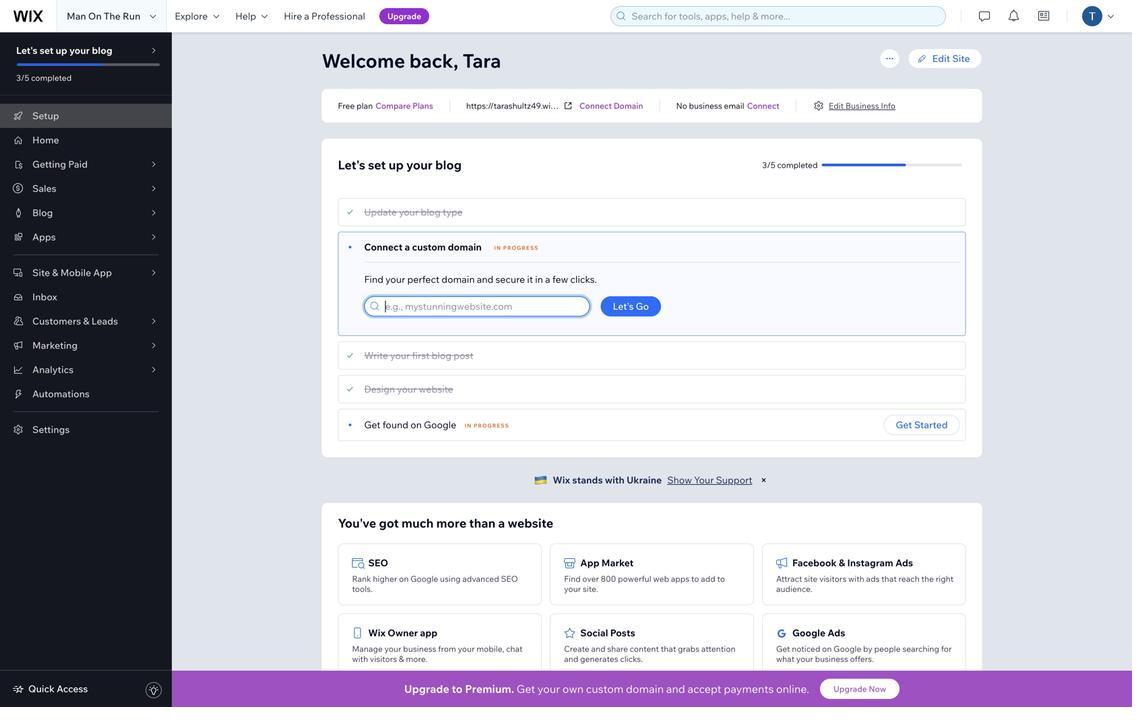 Task type: vqa. For each thing, say whether or not it's contained in the screenshot.
"Once" on the bottom
no



Task type: locate. For each thing, give the bounding box(es) containing it.
sales
[[32, 183, 56, 194]]

1 horizontal spatial clicks.
[[620, 654, 643, 664]]

connect link
[[747, 100, 780, 112]]

business inside 'manage your business from your mobile, chat with visitors & more.'
[[403, 644, 436, 654]]

set up the update
[[368, 157, 386, 173]]

find for find over 800 powerful web apps to add to your site.
[[564, 574, 581, 584]]

upgrade down the more.
[[404, 683, 449, 696]]

blog inside the sidebar element
[[92, 44, 112, 56]]

Search for tools, apps, help & more... field
[[628, 7, 942, 26]]

& left the more.
[[399, 654, 404, 664]]

1 horizontal spatial with
[[605, 474, 625, 486]]

0 horizontal spatial wix
[[368, 627, 386, 639]]

in right get found on google
[[465, 423, 472, 429]]

1 vertical spatial custom
[[586, 683, 624, 696]]

on down "google ads"
[[822, 644, 832, 654]]

1 horizontal spatial wix
[[553, 474, 570, 486]]

business inside get noticed on google by people searching for what your business offers.
[[815, 654, 848, 664]]

your right the update
[[399, 206, 419, 218]]

your down owner
[[385, 644, 401, 654]]

get left noticed
[[776, 644, 790, 654]]

your left site.
[[564, 584, 581, 594]]

1 horizontal spatial ads
[[896, 557, 913, 569]]

ads up get noticed on google by people searching for what your business offers.
[[828, 627, 845, 639]]

and down social
[[591, 644, 606, 654]]

on-
[[608, 101, 621, 111]]

upgrade button
[[379, 8, 429, 24]]

apps
[[32, 231, 56, 243]]

website right than
[[508, 516, 553, 531]]

3/5
[[16, 73, 29, 83], [762, 160, 775, 170]]

0 horizontal spatial website
[[419, 383, 453, 395]]

& left 'mobile'
[[52, 267, 58, 279]]

connect down the update
[[364, 241, 403, 253]]

1 vertical spatial up
[[389, 157, 404, 173]]

get left started
[[896, 419, 912, 431]]

with left the more.
[[352, 654, 368, 664]]

that inside create and share content that grabs attention and generates clicks.
[[661, 644, 676, 654]]

1 horizontal spatial visitors
[[819, 574, 847, 584]]

design your website
[[364, 383, 453, 395]]

social posts
[[580, 627, 635, 639]]

blog button
[[0, 201, 172, 225]]

1 vertical spatial find
[[564, 574, 581, 584]]

0 vertical spatial seo
[[368, 557, 388, 569]]

1 vertical spatial with
[[848, 574, 864, 584]]

google right found
[[424, 419, 456, 431]]

app up over
[[580, 557, 599, 569]]

find left over
[[564, 574, 581, 584]]

wix left stands
[[553, 474, 570, 486]]

0 vertical spatial 3/5
[[16, 73, 29, 83]]

that left grabs
[[661, 644, 676, 654]]

2 horizontal spatial business
[[815, 654, 848, 664]]

find
[[364, 274, 383, 285], [564, 574, 581, 584]]

1 vertical spatial clicks.
[[620, 654, 643, 664]]

google left using
[[410, 574, 438, 584]]

0 vertical spatial visitors
[[819, 574, 847, 584]]

google left "by"
[[834, 644, 861, 654]]

0 horizontal spatial business
[[403, 644, 436, 654]]

1 horizontal spatial seo
[[501, 574, 518, 584]]

0 vertical spatial up
[[56, 44, 67, 56]]

the
[[922, 574, 934, 584]]

design
[[364, 383, 395, 395]]

facebook
[[792, 557, 837, 569]]

0 vertical spatial 3/5 completed
[[16, 73, 72, 83]]

automations link
[[0, 382, 172, 406]]

that right ads
[[882, 574, 897, 584]]

get left found
[[364, 419, 380, 431]]

1 vertical spatial seo
[[501, 574, 518, 584]]

1 vertical spatial progress
[[474, 423, 509, 429]]

edit
[[932, 53, 950, 64], [829, 101, 844, 111]]

blog left type
[[421, 206, 441, 218]]

clicks. right "few"
[[570, 274, 597, 285]]

set inside the sidebar element
[[40, 44, 53, 56]]

website down first
[[419, 383, 453, 395]]

& inside "dropdown button"
[[83, 315, 89, 327]]

& right 'facebook'
[[839, 557, 845, 569]]

your left perfect
[[386, 274, 405, 285]]

connect for connect a custom domain
[[364, 241, 403, 253]]

connect left the-
[[579, 101, 612, 111]]

custom down "generates"
[[586, 683, 624, 696]]

1 vertical spatial 3/5
[[762, 160, 775, 170]]

1 horizontal spatial business
[[689, 101, 722, 111]]

1 vertical spatial wix
[[368, 627, 386, 639]]

let's set up your blog down man
[[16, 44, 112, 56]]

clicks. down posts
[[620, 654, 643, 664]]

google
[[424, 419, 456, 431], [410, 574, 438, 584], [792, 627, 826, 639], [834, 644, 861, 654]]

show
[[667, 474, 692, 486]]

upgrade inside upgrade now button
[[834, 684, 867, 694]]

business down app
[[403, 644, 436, 654]]

1 vertical spatial site
[[32, 267, 50, 279]]

compare plans link
[[376, 100, 433, 112]]

1 horizontal spatial that
[[882, 574, 897, 584]]

0 horizontal spatial custom
[[412, 241, 446, 253]]

wix stands with ukraine show your support
[[553, 474, 752, 486]]

than
[[469, 516, 496, 531]]

0 vertical spatial custom
[[412, 241, 446, 253]]

explore
[[175, 10, 208, 22]]

on inside rank higher on google using advanced seo tools.
[[399, 574, 409, 584]]

online.
[[776, 683, 809, 696]]

visitors down owner
[[370, 654, 397, 664]]

share
[[607, 644, 628, 654]]

connect domain
[[579, 101, 643, 111]]

business
[[689, 101, 722, 111], [403, 644, 436, 654], [815, 654, 848, 664]]

offers.
[[850, 654, 874, 664]]

upgrade now
[[834, 684, 886, 694]]

generates
[[580, 654, 618, 664]]

blog
[[32, 207, 53, 219]]

premium.
[[465, 683, 514, 696]]

mobile
[[60, 267, 91, 279]]

hire a professional link
[[276, 0, 373, 32]]

domain right perfect
[[442, 274, 475, 285]]

upgrade left now
[[834, 684, 867, 694]]

1 vertical spatial in
[[465, 423, 472, 429]]

2 vertical spatial with
[[352, 654, 368, 664]]

1 vertical spatial let's set up your blog
[[338, 157, 462, 173]]

hire
[[284, 10, 302, 22]]

1 horizontal spatial completed
[[777, 160, 818, 170]]

1 vertical spatial on
[[399, 574, 409, 584]]

0 vertical spatial wix
[[553, 474, 570, 486]]

professional
[[311, 10, 365, 22]]

google for noticed
[[834, 644, 861, 654]]

0 horizontal spatial with
[[352, 654, 368, 664]]

0 vertical spatial site
[[952, 53, 970, 64]]

0 horizontal spatial that
[[661, 644, 676, 654]]

with down facebook & instagram ads
[[848, 574, 864, 584]]

site.
[[583, 584, 598, 594]]

2 horizontal spatial connect
[[747, 101, 780, 111]]

upgrade for upgrade to premium. get your own custom domain and accept payments online.
[[404, 683, 449, 696]]

your inside find over 800 powerful web apps to add to your site.
[[564, 584, 581, 594]]

0 vertical spatial domain
[[448, 241, 482, 253]]

0 vertical spatial clicks.
[[570, 274, 597, 285]]

2 horizontal spatial on
[[822, 644, 832, 654]]

1 horizontal spatial edit
[[932, 53, 950, 64]]

0 horizontal spatial completed
[[31, 73, 72, 83]]

1 horizontal spatial find
[[564, 574, 581, 584]]

setup link
[[0, 104, 172, 128]]

visitors right site
[[819, 574, 847, 584]]

getting
[[32, 158, 66, 170]]

on inside get noticed on google by people searching for what your business offers.
[[822, 644, 832, 654]]

a right than
[[498, 516, 505, 531]]

1 horizontal spatial custom
[[586, 683, 624, 696]]

chat
[[506, 644, 523, 654]]

1 vertical spatial visitors
[[370, 654, 397, 664]]

sidebar element
[[0, 32, 172, 708]]

0 horizontal spatial on
[[399, 574, 409, 584]]

google inside get noticed on google by people searching for what your business offers.
[[834, 644, 861, 654]]

0 vertical spatial let's
[[16, 44, 37, 56]]

with inside "attract site visitors with ads that reach the right audience."
[[848, 574, 864, 584]]

blog
[[92, 44, 112, 56], [435, 157, 462, 173], [421, 206, 441, 218], [432, 350, 452, 362]]

a
[[304, 10, 309, 22], [405, 241, 410, 253], [545, 274, 550, 285], [498, 516, 505, 531]]

to left premium.
[[452, 683, 463, 696]]

1 vertical spatial that
[[661, 644, 676, 654]]

on right higher
[[399, 574, 409, 584]]

few
[[552, 274, 568, 285]]

a right the in
[[545, 274, 550, 285]]

1 vertical spatial in progress
[[465, 423, 509, 429]]

upgrade inside upgrade button
[[388, 11, 421, 21]]

higher
[[373, 574, 397, 584]]

0 vertical spatial let's set up your blog
[[16, 44, 112, 56]]

write your first blog post
[[364, 350, 473, 362]]

let's set up your blog up update your blog type
[[338, 157, 462, 173]]

seo up higher
[[368, 557, 388, 569]]

up up the update
[[389, 157, 404, 173]]

set up setup on the top left of page
[[40, 44, 53, 56]]

connect right 'email'
[[747, 101, 780, 111]]

blog down man on the run
[[92, 44, 112, 56]]

help button
[[227, 0, 276, 32]]

1 horizontal spatial up
[[389, 157, 404, 173]]

domain
[[448, 241, 482, 253], [442, 274, 475, 285], [626, 683, 664, 696]]

secure
[[496, 274, 525, 285]]

0 horizontal spatial seo
[[368, 557, 388, 569]]

in up secure
[[494, 245, 501, 251]]

1 vertical spatial let's
[[338, 157, 365, 173]]

app inside the site & mobile app 'dropdown button'
[[93, 267, 112, 279]]

3/5 completed inside the sidebar element
[[16, 73, 72, 83]]

customers
[[32, 315, 81, 327]]

manage your business from your mobile, chat with visitors & more.
[[352, 644, 523, 664]]

business right no
[[689, 101, 722, 111]]

0 horizontal spatial site
[[32, 267, 50, 279]]

0 vertical spatial in
[[494, 245, 501, 251]]

https://tarashultz49.wixsite.com/man-
[[466, 101, 608, 111]]

0 horizontal spatial in
[[465, 423, 472, 429]]

0 horizontal spatial clicks.
[[570, 274, 597, 285]]

0 vertical spatial with
[[605, 474, 625, 486]]

seo right advanced
[[501, 574, 518, 584]]

your right "what"
[[796, 654, 813, 664]]

1 horizontal spatial website
[[508, 516, 553, 531]]

2 horizontal spatial let's
[[613, 301, 634, 312]]

for
[[941, 644, 952, 654]]

edit for edit business info
[[829, 101, 844, 111]]

to left add
[[691, 574, 699, 584]]

domain down create and share content that grabs attention and generates clicks.
[[626, 683, 664, 696]]

0 horizontal spatial let's
[[16, 44, 37, 56]]

on right found
[[411, 419, 422, 431]]

to
[[691, 574, 699, 584], [717, 574, 725, 584], [452, 683, 463, 696]]

0 horizontal spatial 3/5
[[16, 73, 29, 83]]

0 vertical spatial that
[[882, 574, 897, 584]]

1 horizontal spatial site
[[952, 53, 970, 64]]

upgrade for upgrade now
[[834, 684, 867, 694]]

getting paid button
[[0, 152, 172, 177]]

audience.
[[776, 584, 813, 594]]

in
[[494, 245, 501, 251], [465, 423, 472, 429]]

custom up perfect
[[412, 241, 446, 253]]

0 horizontal spatial ads
[[828, 627, 845, 639]]

2 horizontal spatial with
[[848, 574, 864, 584]]

0 horizontal spatial visitors
[[370, 654, 397, 664]]

your inside get noticed on google by people searching for what your business offers.
[[796, 654, 813, 664]]

3/5 completed down connect link
[[762, 160, 818, 170]]

posts
[[610, 627, 635, 639]]

0 horizontal spatial set
[[40, 44, 53, 56]]

business down "google ads"
[[815, 654, 848, 664]]

1 vertical spatial edit
[[829, 101, 844, 111]]

& for facebook
[[839, 557, 845, 569]]

google inside rank higher on google using advanced seo tools.
[[410, 574, 438, 584]]

get for get started
[[896, 419, 912, 431]]

1 horizontal spatial let's set up your blog
[[338, 157, 462, 173]]

inbox link
[[0, 285, 172, 309]]

app right 'mobile'
[[93, 267, 112, 279]]

up down man
[[56, 44, 67, 56]]

in
[[535, 274, 543, 285]]

0 vertical spatial on
[[411, 419, 422, 431]]

ads up reach
[[896, 557, 913, 569]]

wix owner app
[[368, 627, 438, 639]]

connect domain link
[[579, 100, 643, 112]]

get for get found on google
[[364, 419, 380, 431]]

seo
[[368, 557, 388, 569], [501, 574, 518, 584]]

paid
[[68, 158, 88, 170]]

content
[[630, 644, 659, 654]]

upgrade up welcome back, tara
[[388, 11, 421, 21]]

1 horizontal spatial on
[[411, 419, 422, 431]]

your up update your blog type
[[406, 157, 433, 173]]

find inside find over 800 powerful web apps to add to your site.
[[564, 574, 581, 584]]

with right stands
[[605, 474, 625, 486]]

0 horizontal spatial 3/5 completed
[[16, 73, 72, 83]]

wix
[[553, 474, 570, 486], [368, 627, 386, 639]]

free plan compare plans
[[338, 101, 433, 111]]

your down man
[[69, 44, 90, 56]]

ads
[[896, 557, 913, 569], [828, 627, 845, 639]]

visitors inside "attract site visitors with ads that reach the right audience."
[[819, 574, 847, 584]]

find left perfect
[[364, 274, 383, 285]]

0 vertical spatial edit
[[932, 53, 950, 64]]

& inside 'dropdown button'
[[52, 267, 58, 279]]

edit inside button
[[829, 101, 844, 111]]

what
[[776, 654, 795, 664]]

1 horizontal spatial connect
[[579, 101, 612, 111]]

domain for custom
[[448, 241, 482, 253]]

support
[[716, 474, 752, 486]]

get inside get noticed on google by people searching for what your business offers.
[[776, 644, 790, 654]]

in progress for connect a custom domain
[[494, 245, 539, 251]]

accept
[[688, 683, 722, 696]]

domain up the find your perfect domain and secure it in a few clicks.
[[448, 241, 482, 253]]

attract
[[776, 574, 802, 584]]

0 vertical spatial website
[[419, 383, 453, 395]]

in progress for get found on google
[[465, 423, 509, 429]]

type
[[443, 206, 463, 218]]

marketing button
[[0, 334, 172, 358]]

2 vertical spatial domain
[[626, 683, 664, 696]]

to right add
[[717, 574, 725, 584]]

facebook & instagram ads
[[792, 557, 913, 569]]

0 horizontal spatial let's set up your blog
[[16, 44, 112, 56]]

0 vertical spatial set
[[40, 44, 53, 56]]

0 horizontal spatial connect
[[364, 241, 403, 253]]

0 vertical spatial in progress
[[494, 245, 539, 251]]

1 horizontal spatial app
[[580, 557, 599, 569]]

2 vertical spatial on
[[822, 644, 832, 654]]

1 horizontal spatial let's
[[338, 157, 365, 173]]

advanced
[[462, 574, 499, 584]]

0 vertical spatial progress
[[503, 245, 539, 251]]

connect for connect domain
[[579, 101, 612, 111]]

in progress
[[494, 245, 539, 251], [465, 423, 509, 429]]

find your perfect domain and secure it in a few clicks.
[[364, 274, 597, 285]]

0 horizontal spatial app
[[93, 267, 112, 279]]

wix up manage
[[368, 627, 386, 639]]

find for find your perfect domain and secure it in a few clicks.
[[364, 274, 383, 285]]

1 horizontal spatial in
[[494, 245, 501, 251]]

get inside button
[[896, 419, 912, 431]]

wix for wix owner app
[[368, 627, 386, 639]]

0 vertical spatial completed
[[31, 73, 72, 83]]

& left leads
[[83, 315, 89, 327]]

customers & leads button
[[0, 309, 172, 334]]

1 vertical spatial set
[[368, 157, 386, 173]]

3/5 completed up setup on the top left of page
[[16, 73, 72, 83]]

0 vertical spatial find
[[364, 274, 383, 285]]



Task type: describe. For each thing, give the bounding box(es) containing it.
apps button
[[0, 225, 172, 249]]

1 vertical spatial 3/5 completed
[[762, 160, 818, 170]]

show your support button
[[667, 474, 752, 487]]

in for get found on google
[[465, 423, 472, 429]]

automations
[[32, 388, 90, 400]]

1 vertical spatial ads
[[828, 627, 845, 639]]

your right from
[[458, 644, 475, 654]]

web
[[653, 574, 669, 584]]

up inside the sidebar element
[[56, 44, 67, 56]]

searching
[[903, 644, 939, 654]]

the-
[[621, 101, 636, 111]]

https://tarashultz49.wixsite.com/man-on-the-run link
[[466, 100, 648, 114]]

google for found
[[424, 419, 456, 431]]

let's set up your blog inside the sidebar element
[[16, 44, 112, 56]]

1 horizontal spatial 3/5
[[762, 160, 775, 170]]

marketing
[[32, 340, 78, 351]]

site & mobile app
[[32, 267, 112, 279]]

setup
[[32, 110, 59, 122]]

get started
[[896, 419, 948, 431]]

welcome back, tara
[[322, 49, 501, 72]]

3/5 inside the sidebar element
[[16, 73, 29, 83]]

instagram
[[847, 557, 893, 569]]

let's inside the sidebar element
[[16, 44, 37, 56]]

mobile,
[[477, 644, 504, 654]]

people
[[874, 644, 901, 654]]

seo inside rank higher on google using advanced seo tools.
[[501, 574, 518, 584]]

google ads
[[792, 627, 845, 639]]

1 horizontal spatial set
[[368, 157, 386, 173]]

e.g., mystunningwebsite.com field
[[381, 297, 585, 316]]

attention
[[701, 644, 736, 654]]

compare
[[376, 101, 411, 111]]

let's inside let's go button
[[613, 301, 634, 312]]

attract site visitors with ads that reach the right audience.
[[776, 574, 954, 594]]

blog up type
[[435, 157, 462, 173]]

that inside "attract site visitors with ads that reach the right audience."
[[882, 574, 897, 584]]

domain for perfect
[[442, 274, 475, 285]]

payments
[[724, 683, 774, 696]]

customers & leads
[[32, 315, 118, 327]]

the
[[104, 10, 121, 22]]

no
[[676, 101, 687, 111]]

google up noticed
[[792, 627, 826, 639]]

more.
[[406, 654, 427, 664]]

using
[[440, 574, 461, 584]]

and left "generates"
[[564, 654, 578, 664]]

let's go
[[613, 301, 649, 312]]

a down update your blog type
[[405, 241, 410, 253]]

wix for wix stands with ukraine show your support
[[553, 474, 570, 486]]

0 horizontal spatial to
[[452, 683, 463, 696]]

tara
[[463, 49, 501, 72]]

connect a custom domain
[[364, 241, 482, 253]]

apps
[[671, 574, 690, 584]]

email
[[724, 101, 744, 111]]

you've
[[338, 516, 376, 531]]

on
[[88, 10, 102, 22]]

completed inside the sidebar element
[[31, 73, 72, 83]]

app
[[420, 627, 438, 639]]

right
[[936, 574, 954, 584]]

your right design
[[397, 383, 417, 395]]

on for found
[[411, 419, 422, 431]]

welcome
[[322, 49, 405, 72]]

getting paid
[[32, 158, 88, 170]]

settings
[[32, 424, 70, 436]]

grabs
[[678, 644, 700, 654]]

upgrade now button
[[820, 679, 900, 700]]

on for noticed
[[822, 644, 832, 654]]

it
[[527, 274, 533, 285]]

progress for domain
[[503, 245, 539, 251]]

get for get noticed on google by people searching for what your business offers.
[[776, 644, 790, 654]]

a right hire
[[304, 10, 309, 22]]

quick access button
[[12, 683, 88, 695]]

inbox
[[32, 291, 57, 303]]

your inside the sidebar element
[[69, 44, 90, 56]]

find over 800 powerful web apps to add to your site.
[[564, 574, 725, 594]]

found
[[383, 419, 408, 431]]

site inside edit site link
[[952, 53, 970, 64]]

analytics button
[[0, 358, 172, 382]]

let's go button
[[601, 297, 661, 317]]

& inside 'manage your business from your mobile, chat with visitors & more.'
[[399, 654, 404, 664]]

1 horizontal spatial to
[[691, 574, 699, 584]]

rank
[[352, 574, 371, 584]]

and left secure
[[477, 274, 493, 285]]

clicks. inside create and share content that grabs attention and generates clicks.
[[620, 654, 643, 664]]

get noticed on google by people searching for what your business offers.
[[776, 644, 952, 664]]

rank higher on google using advanced seo tools.
[[352, 574, 518, 594]]

site
[[804, 574, 818, 584]]

first
[[412, 350, 430, 362]]

hire a professional
[[284, 10, 365, 22]]

1 vertical spatial completed
[[777, 160, 818, 170]]

1 vertical spatial website
[[508, 516, 553, 531]]

add
[[701, 574, 716, 584]]

with inside 'manage your business from your mobile, chat with visitors & more.'
[[352, 654, 368, 664]]

started
[[914, 419, 948, 431]]

get right premium.
[[517, 683, 535, 696]]

quick access
[[28, 683, 88, 695]]

tools.
[[352, 584, 373, 594]]

progress for google
[[474, 423, 509, 429]]

& for site
[[52, 267, 58, 279]]

2 horizontal spatial to
[[717, 574, 725, 584]]

perfect
[[407, 274, 440, 285]]

& for customers
[[83, 315, 89, 327]]

visitors inside 'manage your business from your mobile, chat with visitors & more.'
[[370, 654, 397, 664]]

on for higher
[[399, 574, 409, 584]]

your
[[694, 474, 714, 486]]

settings link
[[0, 418, 172, 442]]

https://tarashultz49.wixsite.com/man-on-the-run
[[466, 101, 648, 111]]

powerful
[[618, 574, 651, 584]]

edit site link
[[908, 49, 982, 69]]

own
[[563, 683, 584, 696]]

site inside the site & mobile app 'dropdown button'
[[32, 267, 50, 279]]

from
[[438, 644, 456, 654]]

google for higher
[[410, 574, 438, 584]]

create
[[564, 644, 589, 654]]

edit site
[[932, 53, 970, 64]]

blog right first
[[432, 350, 452, 362]]

edit for edit site
[[932, 53, 950, 64]]

upgrade for upgrade
[[388, 11, 421, 21]]

your left own
[[538, 683, 560, 696]]

more
[[436, 516, 467, 531]]

in for connect a custom domain
[[494, 245, 501, 251]]

go
[[636, 301, 649, 312]]

and left accept
[[666, 683, 685, 696]]

your left first
[[390, 350, 410, 362]]

home
[[32, 134, 59, 146]]



